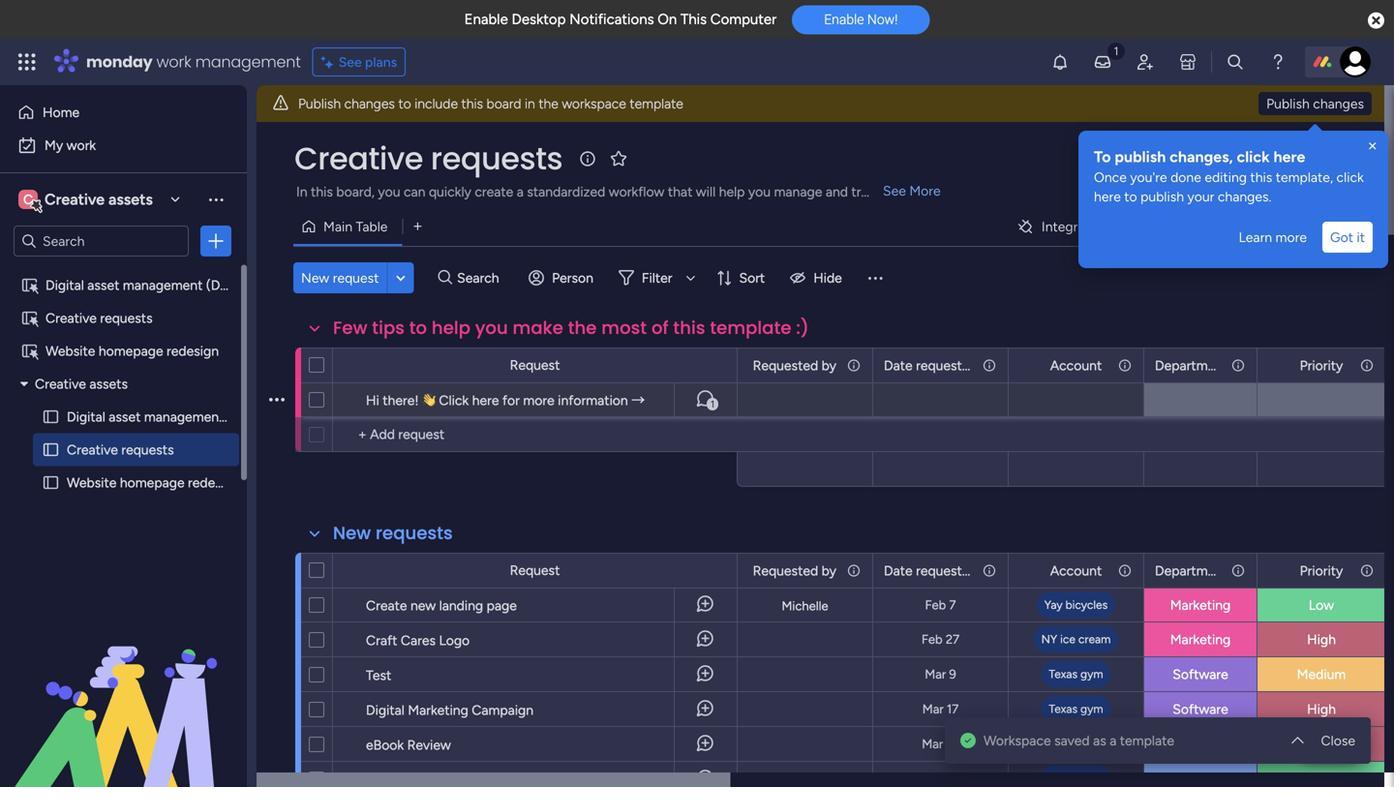Task type: locate. For each thing, give the bounding box(es) containing it.
creative assets inside workspace selection element
[[45, 190, 153, 209]]

request down make
[[510, 357, 560, 373]]

work inside option
[[66, 137, 96, 154]]

Creative requests field
[[290, 137, 568, 180]]

see left plans
[[339, 54, 362, 70]]

2 publish from the left
[[1267, 95, 1310, 112]]

help image
[[1269, 52, 1288, 72]]

1 public board under template workspace image from the top
[[20, 276, 39, 294]]

1 image
[[1108, 40, 1125, 62]]

2 request from the top
[[510, 562, 560, 579]]

main table
[[323, 218, 388, 235]]

1 horizontal spatial this
[[674, 316, 706, 340]]

2 by from the top
[[822, 563, 837, 579]]

Requested by field
[[748, 355, 842, 376], [748, 560, 842, 582]]

1 vertical spatial priority
[[1300, 563, 1344, 579]]

few
[[333, 316, 368, 340]]

1 horizontal spatial here
[[1094, 188, 1121, 205]]

2 vertical spatial to
[[409, 316, 427, 340]]

texas
[[1049, 667, 1078, 681], [1049, 702, 1078, 716], [1049, 772, 1078, 786]]

1 requested from the top
[[753, 357, 819, 374]]

1 date requested from the top
[[884, 357, 978, 374]]

automate button
[[1204, 211, 1308, 242]]

changes for publish changes
[[1314, 95, 1365, 112]]

enable
[[465, 11, 508, 28], [824, 11, 864, 27]]

1 ny from the top
[[1042, 632, 1058, 646]]

website
[[46, 343, 95, 359], [67, 475, 117, 491]]

creative assets up search in workspace field
[[45, 190, 153, 209]]

1 account from the top
[[1051, 357, 1102, 374]]

2 account from the top
[[1051, 563, 1102, 579]]

changes inside button
[[1314, 95, 1365, 112]]

2 ny from the top
[[1042, 737, 1058, 751]]

asset right public board image
[[109, 409, 141, 425]]

here left for
[[472, 392, 499, 409]]

0 horizontal spatial new
[[301, 270, 330, 286]]

1 horizontal spatial work
[[156, 51, 191, 73]]

department
[[1155, 357, 1228, 374], [1155, 563, 1228, 579]]

0 vertical spatial template
[[630, 95, 684, 112]]

0 vertical spatial new
[[301, 270, 330, 286]]

by down hide
[[822, 357, 837, 374]]

1 by from the top
[[822, 357, 837, 374]]

0 vertical spatial work
[[156, 51, 191, 73]]

0 vertical spatial date requested field
[[879, 355, 978, 376]]

2 software from the top
[[1173, 701, 1229, 718]]

notifications
[[570, 11, 654, 28]]

1 enable from the left
[[465, 11, 508, 28]]

ny left as
[[1042, 737, 1058, 751]]

collapse board header image
[[1336, 219, 1351, 234]]

0 vertical spatial ice
[[1061, 632, 1076, 646]]

request up page
[[510, 562, 560, 579]]

publish up 'you're'
[[1115, 148, 1166, 166]]

review
[[407, 737, 451, 754]]

2 horizontal spatial here
[[1274, 148, 1306, 166]]

requests inside field
[[376, 521, 453, 546]]

1 vertical spatial public board image
[[42, 474, 60, 492]]

feb left 27
[[922, 632, 943, 647]]

1 horizontal spatial options image
[[269, 755, 285, 787]]

new for new requests
[[333, 521, 371, 546]]

1 vertical spatial requested
[[916, 563, 978, 579]]

1 request from the top
[[510, 357, 560, 373]]

cares
[[401, 632, 436, 649]]

a
[[1110, 733, 1117, 749]]

column information image for 1st date requested field from the bottom
[[982, 563, 998, 579]]

creative requests for public board under template workspace icon
[[46, 310, 153, 326]]

1 vertical spatial more
[[523, 392, 555, 409]]

menu image
[[866, 268, 885, 288]]

0 vertical spatial gym
[[1081, 667, 1104, 681]]

enable for enable desktop notifications on this computer
[[465, 11, 508, 28]]

1 department field from the top
[[1151, 355, 1228, 376]]

create new landing page
[[366, 598, 517, 614]]

1 horizontal spatial click
[[1337, 169, 1365, 185]]

public board under template workspace image
[[20, 276, 39, 294], [20, 342, 39, 360]]

0 vertical spatial account
[[1051, 357, 1102, 374]]

1 vertical spatial ice
[[1061, 737, 1076, 751]]

new up "create" at left bottom
[[333, 521, 371, 546]]

yay bicycles
[[1045, 598, 1108, 612]]

0 horizontal spatial see
[[339, 54, 362, 70]]

template inside field
[[710, 316, 792, 340]]

creative
[[294, 137, 423, 180], [45, 190, 105, 209], [46, 310, 97, 326], [35, 376, 86, 392], [67, 442, 118, 458]]

2 high from the top
[[1308, 701, 1336, 718]]

enable left desktop
[[465, 11, 508, 28]]

2 requested from the top
[[916, 563, 978, 579]]

1 horizontal spatial publish
[[1267, 95, 1310, 112]]

creative inside workspace selection element
[[45, 190, 105, 209]]

this inside field
[[674, 316, 706, 340]]

integrate button
[[1009, 206, 1197, 247]]

(dam) down the workspace options image
[[206, 277, 246, 293]]

logo
[[439, 632, 470, 649]]

search everything image
[[1226, 52, 1246, 72]]

requested
[[916, 357, 978, 374], [916, 563, 978, 579]]

1 texas gym from the top
[[1049, 667, 1104, 681]]

publish down 'see plans' button
[[298, 95, 341, 112]]

this right of on the left top of the page
[[674, 316, 706, 340]]

0 vertical spatial homepage
[[99, 343, 163, 359]]

mar left the 18
[[922, 737, 944, 752]]

option
[[0, 268, 247, 272]]

website homepage redesign
[[46, 343, 219, 359], [67, 475, 240, 491]]

by up michelle
[[822, 563, 837, 579]]

main table button
[[293, 211, 402, 242]]

assets
[[108, 190, 153, 209], [89, 376, 128, 392]]

now!
[[868, 11, 898, 27]]

digital
[[46, 277, 84, 293], [67, 409, 105, 425], [366, 702, 405, 719]]

public board image for creative requests
[[42, 441, 60, 459]]

tips
[[372, 316, 405, 340]]

see left more
[[883, 183, 906, 199]]

1 horizontal spatial see
[[883, 183, 906, 199]]

requested by field up michelle
[[748, 560, 842, 582]]

requested up michelle
[[753, 563, 819, 579]]

0 vertical spatial request
[[510, 357, 560, 373]]

1 vertical spatial request
[[510, 562, 560, 579]]

Department field
[[1151, 355, 1228, 376], [1151, 560, 1228, 582]]

1 horizontal spatial the
[[568, 316, 597, 340]]

1 department from the top
[[1155, 357, 1228, 374]]

creative assets up public board image
[[35, 376, 128, 392]]

this down invite
[[1251, 169, 1273, 185]]

to inside field
[[409, 316, 427, 340]]

to left include
[[399, 95, 411, 112]]

options image
[[206, 231, 226, 251], [269, 755, 285, 787]]

0 vertical spatial digital asset management (dam)
[[46, 277, 246, 293]]

list box containing digital asset management (dam)
[[0, 265, 267, 761]]

got it
[[1331, 229, 1366, 246]]

2 account field from the top
[[1046, 560, 1107, 582]]

3 high from the top
[[1308, 736, 1336, 753]]

0 vertical spatial requested
[[916, 357, 978, 374]]

learn more button
[[1232, 222, 1315, 253]]

gym
[[1081, 667, 1104, 681], [1081, 702, 1104, 716], [1081, 772, 1104, 786]]

table
[[356, 218, 388, 235]]

cream right "workspace"
[[1079, 737, 1111, 751]]

to down 'you're'
[[1125, 188, 1138, 205]]

new
[[301, 270, 330, 286], [333, 521, 371, 546]]

Account field
[[1046, 355, 1107, 376], [1046, 560, 1107, 582]]

0 vertical spatial assets
[[108, 190, 153, 209]]

1 vertical spatial work
[[66, 137, 96, 154]]

1 vertical spatial click
[[1337, 169, 1365, 185]]

1 date requested field from the top
[[879, 355, 978, 376]]

enable left now!
[[824, 11, 864, 27]]

1 horizontal spatial enable
[[824, 11, 864, 27]]

feb
[[925, 598, 947, 613], [922, 632, 943, 647]]

1 right "/"
[[1303, 151, 1308, 167]]

0 vertical spatial software
[[1173, 666, 1229, 683]]

enable inside button
[[824, 11, 864, 27]]

new inside the new requests field
[[333, 521, 371, 546]]

my
[[45, 137, 63, 154]]

column information image for second date requested field from the bottom
[[982, 358, 998, 373]]

feb for feb 7
[[925, 598, 947, 613]]

feb left the 7
[[925, 598, 947, 613]]

0 vertical spatial website homepage redesign
[[46, 343, 219, 359]]

asset down search in workspace field
[[87, 277, 119, 293]]

Search in workspace field
[[41, 230, 162, 252]]

to right tips
[[409, 316, 427, 340]]

more right for
[[523, 392, 555, 409]]

Priority field
[[1296, 355, 1349, 376], [1296, 560, 1349, 582]]

1 vertical spatial new
[[333, 521, 371, 546]]

0 vertical spatial ny ice cream
[[1042, 632, 1111, 646]]

here down once
[[1094, 188, 1121, 205]]

0 vertical spatial requested by field
[[748, 355, 842, 376]]

in
[[525, 95, 535, 112]]

column information image
[[1231, 358, 1247, 373], [1360, 358, 1375, 373], [1360, 563, 1375, 579]]

ice down the yay bicycles
[[1061, 632, 1076, 646]]

2 vertical spatial gym
[[1081, 772, 1104, 786]]

ebook
[[366, 737, 404, 754]]

filter
[[642, 270, 673, 286]]

0 horizontal spatial work
[[66, 137, 96, 154]]

mar left the '22' at bottom right
[[922, 771, 943, 787]]

work right my
[[66, 137, 96, 154]]

template down sort at the top
[[710, 316, 792, 340]]

1 vertical spatial creative requests
[[46, 310, 153, 326]]

1 vertical spatial gym
[[1081, 702, 1104, 716]]

0 vertical spatial date requested
[[884, 357, 978, 374]]

here up template,
[[1274, 148, 1306, 166]]

1 vertical spatial template
[[710, 316, 792, 340]]

1 vertical spatial 1
[[711, 399, 715, 410]]

mar left 9
[[925, 667, 946, 682]]

public board under template workspace image for website homepage redesign
[[20, 342, 39, 360]]

more
[[1276, 229, 1307, 246], [523, 392, 555, 409]]

2 vertical spatial texas
[[1049, 772, 1078, 786]]

the left most
[[568, 316, 597, 340]]

0 vertical spatial cream
[[1079, 632, 1111, 646]]

this left the board
[[462, 95, 483, 112]]

1 vertical spatial requested by
[[753, 563, 837, 579]]

column information image
[[847, 358, 862, 373], [982, 358, 998, 373], [1118, 358, 1133, 373], [847, 563, 862, 579], [982, 563, 998, 579], [1118, 563, 1133, 579], [1231, 563, 1247, 579]]

0 horizontal spatial click
[[1237, 148, 1270, 166]]

medium
[[1298, 666, 1347, 683]]

1 vertical spatial here
[[1094, 188, 1121, 205]]

new left request
[[301, 270, 330, 286]]

1 public board image from the top
[[42, 441, 60, 459]]

to inside to publish changes, click here once you're done editing this template, click here to publish your changes.
[[1125, 188, 1138, 205]]

2 public board image from the top
[[42, 474, 60, 492]]

more right learn
[[1276, 229, 1307, 246]]

0 vertical spatial see
[[339, 54, 362, 70]]

mar for mar 17
[[923, 702, 944, 717]]

ny down yay
[[1042, 632, 1058, 646]]

software
[[1173, 666, 1229, 683], [1173, 701, 1229, 718]]

0 vertical spatial texas gym
[[1049, 667, 1104, 681]]

2 enable from the left
[[824, 11, 864, 27]]

public board under template workspace image down public board under template workspace icon
[[20, 342, 39, 360]]

1 vertical spatial software
[[1173, 701, 1229, 718]]

feb for feb 27
[[922, 632, 943, 647]]

this for few tips to help you make the most of this template :)
[[674, 316, 706, 340]]

1 date from the top
[[884, 357, 913, 374]]

2 public board under template workspace image from the top
[[20, 342, 39, 360]]

2 vertical spatial here
[[472, 392, 499, 409]]

1 cream from the top
[[1079, 632, 1111, 646]]

0 vertical spatial high
[[1308, 631, 1336, 648]]

help button
[[1296, 732, 1364, 764]]

1 horizontal spatial new
[[333, 521, 371, 546]]

publish changes to include this board in the workspace template
[[298, 95, 684, 112]]

1 vertical spatial high
[[1308, 701, 1336, 718]]

public board image
[[42, 441, 60, 459], [42, 474, 60, 492]]

1 ny ice cream from the top
[[1042, 632, 1111, 646]]

0 vertical spatial feb
[[925, 598, 947, 613]]

requested down :)
[[753, 357, 819, 374]]

0 vertical spatial to
[[399, 95, 411, 112]]

options image
[[269, 375, 285, 424]]

for
[[503, 392, 520, 409]]

here for click
[[1274, 148, 1306, 166]]

ny
[[1042, 632, 1058, 646], [1042, 737, 1058, 751]]

to for few tips to help you make the most of this template :)
[[409, 316, 427, 340]]

hide button
[[783, 262, 854, 293]]

your
[[1188, 188, 1215, 205]]

1 vertical spatial the
[[568, 316, 597, 340]]

creative requests
[[294, 137, 563, 180], [46, 310, 153, 326], [67, 442, 174, 458]]

Date requested field
[[879, 355, 978, 376], [879, 560, 978, 582]]

workspace options image
[[206, 190, 226, 209]]

work right 'monday'
[[156, 51, 191, 73]]

0 horizontal spatial the
[[539, 95, 559, 112]]

0 horizontal spatial template
[[630, 95, 684, 112]]

enable now! button
[[792, 5, 930, 34]]

0 vertical spatial priority field
[[1296, 355, 1349, 376]]

changes down john smith image
[[1314, 95, 1365, 112]]

template
[[630, 95, 684, 112], [710, 316, 792, 340], [1120, 733, 1175, 749]]

this for to publish changes, click here once you're done editing this template, click here to publish your changes.
[[1251, 169, 1273, 185]]

home option
[[12, 97, 235, 128]]

craft
[[366, 632, 398, 649]]

2 date requested field from the top
[[879, 560, 978, 582]]

list box
[[0, 265, 267, 761]]

monday
[[86, 51, 153, 73]]

click
[[1237, 148, 1270, 166], [1337, 169, 1365, 185]]

publish inside button
[[1267, 95, 1310, 112]]

1 publish from the left
[[298, 95, 341, 112]]

1 changes from the left
[[344, 95, 395, 112]]

to
[[399, 95, 411, 112], [1125, 188, 1138, 205], [409, 316, 427, 340]]

to publish changes, click here once you're done editing this template, click here to publish your changes.
[[1094, 148, 1368, 205]]

1 vertical spatial ny
[[1042, 737, 1058, 751]]

to for publish changes to include this board in the workspace template
[[399, 95, 411, 112]]

1 vertical spatial redesign
[[188, 475, 240, 491]]

the
[[539, 95, 559, 112], [568, 316, 597, 340]]

0 vertical spatial ny
[[1042, 632, 1058, 646]]

0 horizontal spatial enable
[[465, 11, 508, 28]]

make
[[513, 316, 564, 340]]

new request button
[[293, 262, 387, 293]]

desktop
[[512, 11, 566, 28]]

work
[[156, 51, 191, 73], [66, 137, 96, 154]]

changes down see plans
[[344, 95, 395, 112]]

requested by down :)
[[753, 357, 837, 374]]

select product image
[[17, 52, 37, 72]]

9
[[950, 667, 957, 682]]

0 vertical spatial this
[[462, 95, 483, 112]]

0 vertical spatial more
[[1276, 229, 1307, 246]]

1 vertical spatial department
[[1155, 563, 1228, 579]]

public board under template workspace image up public board under template workspace icon
[[20, 276, 39, 294]]

assets up search in workspace field
[[108, 190, 153, 209]]

the right in
[[539, 95, 559, 112]]

publish down help icon
[[1267, 95, 1310, 112]]

assets right caret down icon
[[89, 376, 128, 392]]

1 vertical spatial (dam)
[[227, 409, 267, 425]]

once
[[1094, 169, 1127, 185]]

0 vertical spatial creative assets
[[45, 190, 153, 209]]

1 vertical spatial account
[[1051, 563, 1102, 579]]

by for 2nd requested by field from the top
[[822, 563, 837, 579]]

homepage
[[99, 343, 163, 359], [120, 475, 185, 491]]

2 requested by field from the top
[[748, 560, 842, 582]]

ice
[[1061, 632, 1076, 646], [1061, 737, 1076, 751]]

low
[[1309, 597, 1335, 614]]

template right "a"
[[1120, 733, 1175, 749]]

0 vertical spatial publish
[[1115, 148, 1166, 166]]

request for requests
[[510, 562, 560, 579]]

cream down bicycles
[[1079, 632, 1111, 646]]

changes for publish changes to include this board in the workspace template
[[344, 95, 395, 112]]

public board under template workspace image
[[20, 309, 39, 327]]

0 vertical spatial 1
[[1303, 151, 1308, 167]]

workspace image
[[18, 189, 38, 210]]

to
[[1094, 148, 1111, 166]]

digital marketing campaign
[[366, 702, 534, 719]]

my work
[[45, 137, 96, 154]]

0 vertical spatial department
[[1155, 357, 1228, 374]]

2 vertical spatial creative requests
[[67, 442, 174, 458]]

show board description image
[[576, 149, 600, 169]]

mar left the 17
[[923, 702, 944, 717]]

see for see plans
[[339, 54, 362, 70]]

see plans button
[[313, 47, 406, 77]]

0 vertical spatial requested
[[753, 357, 819, 374]]

2 cream from the top
[[1079, 737, 1111, 751]]

digital up ebook
[[366, 702, 405, 719]]

mar for mar 18
[[922, 737, 944, 752]]

management for digital asset management (dam)'s public board under template workspace image
[[123, 277, 203, 293]]

notifications image
[[1051, 52, 1070, 72]]

few tips to help you make the most of this template :)
[[333, 316, 810, 340]]

changes
[[344, 95, 395, 112], [1314, 95, 1365, 112]]

work for my
[[66, 137, 96, 154]]

invite / 1
[[1257, 151, 1308, 167]]

digital down search in workspace field
[[46, 277, 84, 293]]

filter button
[[611, 262, 703, 293]]

requested by up michelle
[[753, 563, 837, 579]]

0 vertical spatial (dam)
[[206, 277, 246, 293]]

0 vertical spatial date
[[884, 357, 913, 374]]

1 right →
[[711, 399, 715, 410]]

0 vertical spatial click
[[1237, 148, 1270, 166]]

1 vertical spatial this
[[1251, 169, 1273, 185]]

request for tips
[[510, 357, 560, 373]]

ice left as
[[1061, 737, 1076, 751]]

2 date requested from the top
[[884, 563, 978, 579]]

2 changes from the left
[[1314, 95, 1365, 112]]

see plans
[[339, 54, 397, 70]]

requested by field down :)
[[748, 355, 842, 376]]

publish down 'you're'
[[1141, 188, 1185, 205]]

publish changes button
[[1259, 92, 1372, 115]]

dapulse close image
[[1369, 11, 1385, 31]]

2 horizontal spatial this
[[1251, 169, 1273, 185]]

7
[[950, 598, 956, 613]]

template right workspace
[[630, 95, 684, 112]]

this inside to publish changes, click here once you're done editing this template, click here to publish your changes.
[[1251, 169, 1273, 185]]

1 vertical spatial ny ice cream
[[1042, 737, 1111, 751]]

enable for enable now!
[[824, 11, 864, 27]]

1 gym from the top
[[1081, 667, 1104, 681]]

1 vertical spatial texas gym
[[1049, 702, 1104, 716]]

1 vertical spatial date requested field
[[879, 560, 978, 582]]

got it button
[[1323, 222, 1373, 253]]

activity button
[[1122, 143, 1214, 174]]

add view image
[[414, 220, 422, 234]]

digital right public board image
[[67, 409, 105, 425]]

more
[[910, 183, 941, 199]]

ny ice cream
[[1042, 632, 1111, 646], [1042, 737, 1111, 751]]

1 vertical spatial to
[[1125, 188, 1138, 205]]

(dam) left options image
[[227, 409, 267, 425]]

new inside new request button
[[301, 270, 330, 286]]

2 priority field from the top
[[1296, 560, 1349, 582]]

by for second requested by field from the bottom
[[822, 357, 837, 374]]

assets inside workspace selection element
[[108, 190, 153, 209]]



Task type: vqa. For each thing, say whether or not it's contained in the screenshot.
ACTIVITIES
no



Task type: describe. For each thing, give the bounding box(es) containing it.
close
[[1322, 733, 1356, 749]]

1 vertical spatial digital asset management (dam)
[[67, 409, 267, 425]]

2 texas from the top
[[1049, 702, 1078, 716]]

2 department from the top
[[1155, 563, 1228, 579]]

lottie animation image
[[0, 592, 247, 787]]

1 software from the top
[[1173, 666, 1229, 683]]

john smith image
[[1340, 46, 1371, 77]]

new
[[411, 598, 436, 614]]

2 texas gym from the top
[[1049, 702, 1104, 716]]

my work option
[[12, 130, 235, 161]]

1 texas from the top
[[1049, 667, 1078, 681]]

1 ice from the top
[[1061, 632, 1076, 646]]

column information image for 1st department field from the bottom of the page
[[1231, 563, 1247, 579]]

person
[[552, 270, 594, 286]]

here for click
[[472, 392, 499, 409]]

template,
[[1276, 169, 1334, 185]]

of
[[652, 316, 669, 340]]

angle down image
[[396, 271, 406, 285]]

update feed image
[[1093, 52, 1113, 72]]

arrow down image
[[679, 266, 703, 290]]

invite / 1 button
[[1221, 143, 1317, 174]]

2 requested by from the top
[[753, 563, 837, 579]]

monday marketplace image
[[1179, 52, 1198, 72]]

changes.
[[1218, 188, 1272, 205]]

mar for mar 22
[[922, 771, 943, 787]]

add to favorites image
[[609, 149, 629, 168]]

close image
[[1366, 139, 1381, 154]]

1 horizontal spatial 1
[[1303, 151, 1308, 167]]

0 vertical spatial redesign
[[167, 343, 219, 359]]

publish for publish changes to include this board in the workspace template
[[298, 95, 341, 112]]

2 date from the top
[[884, 563, 913, 579]]

sort
[[739, 270, 765, 286]]

click
[[439, 392, 469, 409]]

18
[[947, 737, 960, 752]]

(dam) for public board image
[[227, 409, 267, 425]]

new requests
[[333, 521, 453, 546]]

to publish changes, click here heading
[[1094, 146, 1373, 168]]

mar 17
[[923, 702, 959, 717]]

help
[[432, 316, 471, 340]]

learn more
[[1239, 229, 1307, 246]]

2 ny ice cream from the top
[[1042, 737, 1111, 751]]

got
[[1331, 229, 1354, 246]]

editing
[[1205, 169, 1247, 185]]

plans
[[365, 54, 397, 70]]

monday work management
[[86, 51, 301, 73]]

mar for mar 9
[[925, 667, 946, 682]]

create
[[366, 598, 407, 614]]

see more button
[[293, 180, 944, 203]]

hide
[[814, 270, 842, 286]]

work for monday
[[156, 51, 191, 73]]

1 high from the top
[[1308, 631, 1336, 648]]

public board image for website homepage redesign
[[42, 474, 60, 492]]

workspace selection element
[[18, 188, 156, 213]]

mar 18
[[922, 737, 960, 752]]

landing
[[439, 598, 483, 614]]

assets inside list box
[[89, 376, 128, 392]]

2 horizontal spatial template
[[1120, 733, 1175, 749]]

activity
[[1130, 151, 1177, 167]]

feb 7
[[925, 598, 956, 613]]

0 horizontal spatial 1
[[711, 399, 715, 410]]

0 vertical spatial asset
[[87, 277, 119, 293]]

home
[[43, 104, 80, 121]]

yay
[[1045, 598, 1063, 612]]

hi there!   👋  click here for more information  →
[[366, 392, 645, 409]]

public board under template workspace image for digital asset management (dam)
[[20, 276, 39, 294]]

test
[[366, 667, 392, 684]]

0 vertical spatial options image
[[206, 231, 226, 251]]

workspace saved as a template
[[984, 733, 1175, 749]]

invite
[[1257, 151, 1291, 167]]

+ Add request text field
[[343, 423, 728, 446]]

1 priority from the top
[[1300, 357, 1344, 374]]

/
[[1294, 151, 1300, 167]]

2 vertical spatial digital
[[366, 702, 405, 719]]

the inside field
[[568, 316, 597, 340]]

information
[[558, 392, 628, 409]]

request
[[333, 270, 379, 286]]

changes,
[[1170, 148, 1234, 166]]

0 horizontal spatial this
[[462, 95, 483, 112]]

Search field
[[452, 264, 511, 292]]

person button
[[521, 262, 605, 293]]

lottie animation element
[[0, 592, 247, 787]]

1 requested by from the top
[[753, 357, 837, 374]]

close button
[[1314, 725, 1364, 756]]

0 horizontal spatial more
[[523, 392, 555, 409]]

3 texas gym from the top
[[1049, 772, 1104, 786]]

more inside button
[[1276, 229, 1307, 246]]

1 requested from the top
[[916, 357, 978, 374]]

1 requested by field from the top
[[748, 355, 842, 376]]

on
[[658, 11, 677, 28]]

feb 27
[[922, 632, 960, 647]]

2 gym from the top
[[1081, 702, 1104, 716]]

bicycles
[[1066, 598, 1108, 612]]

1 vertical spatial publish
[[1141, 188, 1185, 205]]

integrate
[[1042, 218, 1098, 235]]

creative requests for creative requests's public board icon
[[67, 442, 174, 458]]

enable desktop notifications on this computer
[[465, 11, 777, 28]]

it
[[1357, 229, 1366, 246]]

invite members image
[[1136, 52, 1155, 72]]

2 requested from the top
[[753, 563, 819, 579]]

column information image for 2nd requested by field from the top
[[847, 563, 862, 579]]

workspace
[[562, 95, 627, 112]]

2 priority from the top
[[1300, 563, 1344, 579]]

1 vertical spatial homepage
[[120, 475, 185, 491]]

campaign
[[472, 702, 534, 719]]

1 vertical spatial creative assets
[[35, 376, 128, 392]]

1 vertical spatial website
[[67, 475, 117, 491]]

0 vertical spatial website
[[46, 343, 95, 359]]

New requests field
[[328, 521, 458, 546]]

page
[[487, 598, 517, 614]]

see more
[[883, 183, 941, 199]]

automate
[[1239, 218, 1300, 235]]

3 texas from the top
[[1049, 772, 1078, 786]]

1 vertical spatial website homepage redesign
[[67, 475, 240, 491]]

saved
[[1055, 733, 1090, 749]]

ebook review
[[366, 737, 451, 754]]

3 gym from the top
[[1081, 772, 1104, 786]]

see more link
[[881, 181, 943, 200]]

Few tips to help you make the most of this template :) field
[[328, 316, 814, 341]]

v2 search image
[[438, 267, 452, 289]]

17
[[947, 702, 959, 717]]

1 vertical spatial digital
[[67, 409, 105, 425]]

this
[[681, 11, 707, 28]]

1 account field from the top
[[1046, 355, 1107, 376]]

caret down image
[[20, 377, 28, 391]]

home link
[[12, 97, 235, 128]]

c
[[23, 191, 33, 208]]

0 vertical spatial the
[[539, 95, 559, 112]]

public board image
[[42, 408, 60, 426]]

sort button
[[708, 262, 777, 293]]

:)
[[796, 316, 810, 340]]

see for see more
[[883, 183, 906, 199]]

mar 22
[[922, 771, 960, 787]]

(dam) for digital asset management (dam)'s public board under template workspace image
[[206, 277, 246, 293]]

27
[[946, 632, 960, 647]]

management for public board image
[[144, 409, 224, 425]]

done
[[1171, 169, 1202, 185]]

you
[[475, 316, 508, 340]]

1 vertical spatial asset
[[109, 409, 141, 425]]

workspace
[[984, 733, 1051, 749]]

0 vertical spatial digital
[[46, 277, 84, 293]]

hi
[[366, 392, 379, 409]]

2 department field from the top
[[1151, 560, 1228, 582]]

1 vertical spatial options image
[[269, 755, 285, 787]]

there!
[[383, 392, 419, 409]]

new for new request
[[301, 270, 330, 286]]

craft cares logo
[[366, 632, 470, 649]]

mar 9
[[925, 667, 957, 682]]

2 ice from the top
[[1061, 737, 1076, 751]]

0 vertical spatial management
[[195, 51, 301, 73]]

publish for publish changes
[[1267, 95, 1310, 112]]

0 vertical spatial creative requests
[[294, 137, 563, 180]]

as
[[1094, 733, 1107, 749]]

you're
[[1131, 169, 1168, 185]]

board
[[487, 95, 522, 112]]

1 priority field from the top
[[1296, 355, 1349, 376]]

column information image for second requested by field from the bottom
[[847, 358, 862, 373]]

👋
[[422, 392, 436, 409]]

1 button
[[674, 383, 737, 417]]



